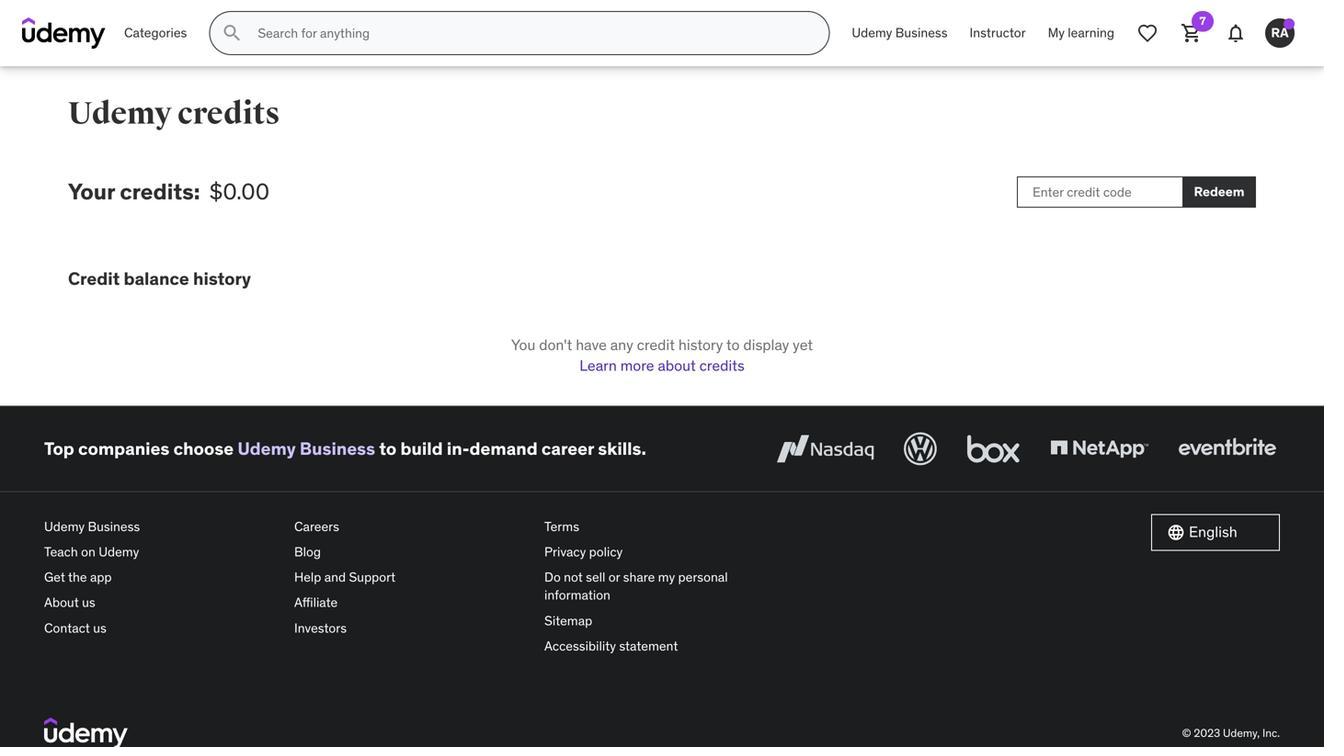 Task type: describe. For each thing, give the bounding box(es) containing it.
the
[[68, 569, 87, 586]]

privacy
[[544, 544, 586, 561]]

0 vertical spatial history
[[193, 268, 251, 290]]

ra
[[1271, 24, 1289, 41]]

build
[[400, 438, 443, 460]]

1 vertical spatial to
[[379, 438, 397, 460]]

to inside you don't have any credit history to display yet learn more about credits
[[726, 336, 740, 355]]

0 vertical spatial udemy business link
[[841, 11, 959, 55]]

udemy business teach on udemy get the app about us contact us
[[44, 519, 140, 637]]

about
[[44, 595, 79, 611]]

do not sell or share my personal information button
[[544, 565, 780, 609]]

credits:
[[120, 178, 200, 206]]

Search for anything text field
[[254, 17, 807, 49]]

english
[[1189, 523, 1238, 542]]

blog link
[[294, 540, 530, 565]]

don't
[[539, 336, 572, 355]]

teach on udemy link
[[44, 540, 280, 565]]

careers blog help and support affiliate investors
[[294, 519, 396, 637]]

learn
[[580, 356, 617, 375]]

©
[[1182, 727, 1191, 741]]

small image
[[1167, 524, 1185, 542]]

categories
[[124, 25, 187, 41]]

or
[[609, 569, 620, 586]]

about us link
[[44, 591, 280, 616]]

get the app link
[[44, 565, 280, 591]]

on
[[81, 544, 95, 561]]

history inside you don't have any credit history to display yet learn more about credits
[[679, 336, 723, 355]]

about
[[658, 356, 696, 375]]

careers link
[[294, 514, 530, 540]]

privacy policy link
[[544, 540, 780, 565]]

udemy credits
[[68, 95, 280, 133]]

business for udemy business
[[896, 25, 948, 41]]

credit balance history element
[[68, 267, 1256, 376]]

sell
[[586, 569, 605, 586]]

terms privacy policy do not sell or share my personal information sitemap accessibility statement
[[544, 519, 728, 655]]

instructor link
[[959, 11, 1037, 55]]

companies
[[78, 438, 170, 460]]

1 vertical spatial us
[[93, 620, 106, 637]]

business for udemy business teach on udemy get the app about us contact us
[[88, 519, 140, 535]]

0 vertical spatial udemy image
[[22, 17, 106, 49]]

wishlist image
[[1137, 22, 1159, 44]]

policy
[[589, 544, 623, 561]]

app
[[90, 569, 112, 586]]

udemy business
[[852, 25, 948, 41]]

choose
[[173, 438, 234, 460]]

contact
[[44, 620, 90, 637]]

my learning
[[1048, 25, 1115, 41]]

credits inside you don't have any credit history to display yet learn more about credits
[[699, 356, 745, 375]]

$0.00
[[209, 178, 270, 206]]

netapp image
[[1047, 429, 1152, 469]]

1 horizontal spatial business
[[300, 438, 375, 460]]

blog
[[294, 544, 321, 561]]

1 vertical spatial udemy image
[[44, 718, 128, 748]]

7 link
[[1170, 11, 1214, 55]]

your
[[68, 178, 115, 206]]

have
[[576, 336, 607, 355]]

terms
[[544, 519, 579, 535]]

information
[[544, 587, 611, 604]]

you don't have any credit history to display yet learn more about credits
[[511, 336, 813, 375]]

personal
[[678, 569, 728, 586]]

nasdaq image
[[773, 429, 878, 469]]

udemy,
[[1223, 727, 1260, 741]]

top companies choose udemy business to build in-demand career skills.
[[44, 438, 646, 460]]

udemy for udemy business
[[852, 25, 892, 41]]

and
[[324, 569, 346, 586]]

categories button
[[113, 11, 198, 55]]

in-
[[447, 438, 470, 460]]

notifications image
[[1225, 22, 1247, 44]]



Task type: vqa. For each thing, say whether or not it's contained in the screenshot.
AWS inside the NEW AWS Certified Solutions Architect - Associate 2023
no



Task type: locate. For each thing, give the bounding box(es) containing it.
you have alerts image
[[1284, 18, 1295, 29]]

history up about
[[679, 336, 723, 355]]

sitemap
[[544, 613, 592, 629]]

credit
[[68, 268, 120, 290]]

investors link
[[294, 616, 530, 641]]

investors
[[294, 620, 347, 637]]

support
[[349, 569, 396, 586]]

1 horizontal spatial history
[[679, 336, 723, 355]]

affiliate
[[294, 595, 338, 611]]

eventbrite image
[[1174, 429, 1280, 469]]

0 horizontal spatial to
[[379, 438, 397, 460]]

terms link
[[544, 514, 780, 540]]

7
[[1200, 14, 1206, 28]]

more
[[620, 356, 654, 375]]

my
[[1048, 25, 1065, 41]]

your credits: $0.00
[[68, 178, 270, 206]]

careers
[[294, 519, 339, 535]]

0 horizontal spatial business
[[88, 519, 140, 535]]

top
[[44, 438, 74, 460]]

credits
[[177, 95, 280, 133], [699, 356, 745, 375]]

not
[[564, 569, 583, 586]]

1 vertical spatial history
[[679, 336, 723, 355]]

credits right about
[[699, 356, 745, 375]]

submit search image
[[221, 22, 243, 44]]

statement
[[619, 638, 678, 655]]

my learning link
[[1037, 11, 1126, 55]]

udemy for udemy credits
[[68, 95, 172, 133]]

0 vertical spatial credits
[[177, 95, 280, 133]]

0 horizontal spatial credits
[[177, 95, 280, 133]]

inc.
[[1263, 727, 1280, 741]]

credit balance history
[[68, 268, 251, 290]]

do
[[544, 569, 561, 586]]

instructor
[[970, 25, 1026, 41]]

2023
[[1194, 727, 1220, 741]]

affiliate link
[[294, 591, 530, 616]]

accessibility
[[544, 638, 616, 655]]

balance
[[124, 268, 189, 290]]

history right balance
[[193, 268, 251, 290]]

2 vertical spatial udemy business link
[[44, 514, 280, 540]]

box image
[[963, 429, 1024, 469]]

share
[[623, 569, 655, 586]]

any
[[610, 336, 633, 355]]

1 vertical spatial business
[[300, 438, 375, 460]]

yet
[[793, 336, 813, 355]]

business up the careers
[[300, 438, 375, 460]]

to
[[726, 336, 740, 355], [379, 438, 397, 460]]

credits up $0.00
[[177, 95, 280, 133]]

to left build
[[379, 438, 397, 460]]

volkswagen image
[[900, 429, 941, 469]]

career
[[542, 438, 594, 460]]

1 horizontal spatial to
[[726, 336, 740, 355]]

2 vertical spatial business
[[88, 519, 140, 535]]

udemy image
[[22, 17, 106, 49], [44, 718, 128, 748]]

us right about
[[82, 595, 95, 611]]

ra link
[[1258, 11, 1302, 55]]

english button
[[1151, 514, 1280, 551]]

business up on
[[88, 519, 140, 535]]

display
[[743, 336, 789, 355]]

help
[[294, 569, 321, 586]]

1 vertical spatial udemy business link
[[238, 438, 375, 460]]

contact us link
[[44, 616, 280, 641]]

learn more about credits link
[[580, 356, 745, 375]]

us
[[82, 595, 95, 611], [93, 620, 106, 637]]

history
[[193, 268, 251, 290], [679, 336, 723, 355]]

my
[[658, 569, 675, 586]]

1 vertical spatial credits
[[699, 356, 745, 375]]

business
[[896, 25, 948, 41], [300, 438, 375, 460], [88, 519, 140, 535]]

udemy business link
[[841, 11, 959, 55], [238, 438, 375, 460], [44, 514, 280, 540]]

Enter credit code text field
[[1017, 177, 1183, 208]]

get
[[44, 569, 65, 586]]

1 horizontal spatial credits
[[699, 356, 745, 375]]

udemy for udemy business teach on udemy get the app about us contact us
[[44, 519, 85, 535]]

business inside 'udemy business teach on udemy get the app about us contact us'
[[88, 519, 140, 535]]

learning
[[1068, 25, 1115, 41]]

sitemap link
[[544, 609, 780, 634]]

demand
[[470, 438, 538, 460]]

shopping cart with 7 items image
[[1181, 22, 1203, 44]]

0 vertical spatial business
[[896, 25, 948, 41]]

teach
[[44, 544, 78, 561]]

credit
[[637, 336, 675, 355]]

0 vertical spatial us
[[82, 595, 95, 611]]

0 horizontal spatial history
[[193, 268, 251, 290]]

business left instructor
[[896, 25, 948, 41]]

accessibility statement link
[[544, 634, 780, 659]]

redeem button
[[1183, 177, 1256, 208]]

2 horizontal spatial business
[[896, 25, 948, 41]]

you
[[511, 336, 536, 355]]

0 vertical spatial to
[[726, 336, 740, 355]]

udemy
[[852, 25, 892, 41], [68, 95, 172, 133], [238, 438, 296, 460], [44, 519, 85, 535], [99, 544, 139, 561]]

to left display
[[726, 336, 740, 355]]

us right contact
[[93, 620, 106, 637]]

© 2023 udemy, inc.
[[1182, 727, 1280, 741]]

redeem
[[1194, 184, 1245, 200]]

help and support link
[[294, 565, 530, 591]]

skills.
[[598, 438, 646, 460]]



